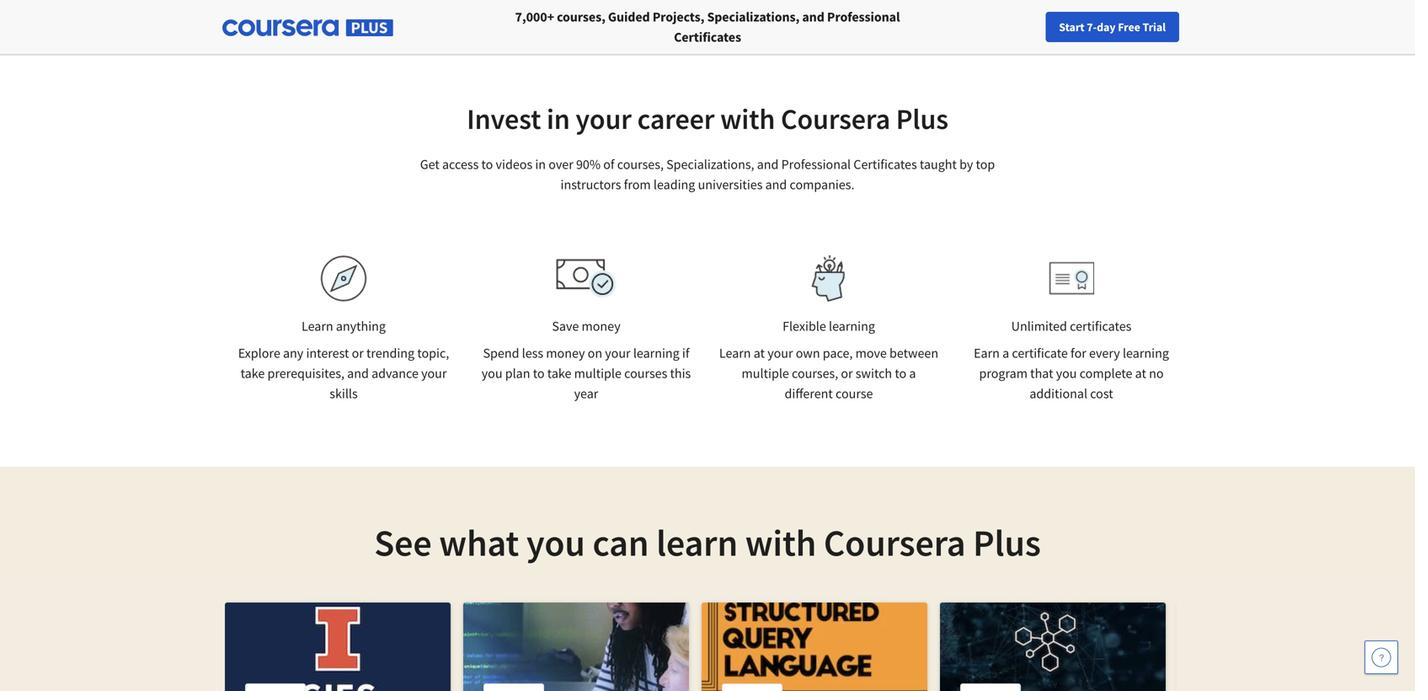 Task type: locate. For each thing, give the bounding box(es) containing it.
day
[[1097, 19, 1116, 35]]

1 horizontal spatial at
[[1136, 365, 1147, 382]]

certificates down projects, on the top of page
[[674, 29, 742, 46]]

learn at your own pace, move between multiple courses, or switch to a different course
[[720, 345, 939, 402]]

guided
[[608, 8, 650, 25]]

specializations, up universities
[[667, 156, 755, 173]]

to down between
[[895, 365, 907, 382]]

7,000+ courses, guided projects, specializations, and professional certificates
[[515, 8, 901, 46]]

unlimited certificates
[[1012, 318, 1132, 335]]

learning for spend less money on your learning if you plan to take multiple courses this year
[[634, 345, 680, 362]]

to right plan
[[533, 365, 545, 382]]

a right earn
[[1003, 345, 1010, 362]]

professional
[[828, 8, 901, 25], [782, 156, 851, 173]]

1 horizontal spatial courses,
[[618, 156, 664, 173]]

on
[[588, 345, 603, 362]]

different
[[785, 385, 833, 402]]

learn inside learn at your own pace, move between multiple courses, or switch to a different course
[[720, 345, 751, 362]]

take right plan
[[548, 365, 572, 382]]

you down "spend"
[[482, 365, 503, 382]]

0 vertical spatial certificates
[[674, 29, 742, 46]]

introduction to programming with python and java. university of pennsylvania. specialization (4 courses) element
[[941, 603, 1166, 691]]

2 horizontal spatial to
[[895, 365, 907, 382]]

2 take from the left
[[548, 365, 572, 382]]

a
[[1003, 345, 1010, 362], [910, 365, 917, 382]]

courses
[[625, 365, 668, 382]]

money up on
[[582, 318, 621, 335]]

0 horizontal spatial or
[[352, 345, 364, 362]]

universities
[[698, 176, 763, 193]]

1 vertical spatial money
[[546, 345, 585, 362]]

1 horizontal spatial to
[[533, 365, 545, 382]]

0 horizontal spatial learn
[[302, 318, 333, 335]]

1 vertical spatial at
[[1136, 365, 1147, 382]]

explore any interest or trending topic, take prerequisites, and advance your skills
[[238, 345, 449, 402]]

of
[[604, 156, 615, 173]]

access
[[442, 156, 479, 173]]

invest in your career with coursera plus
[[467, 101, 949, 137]]

at left own
[[754, 345, 765, 362]]

1 vertical spatial professional
[[782, 156, 851, 173]]

own
[[796, 345, 821, 362]]

plan
[[505, 365, 531, 382]]

0 horizontal spatial take
[[241, 365, 265, 382]]

take down explore on the left of the page
[[241, 365, 265, 382]]

unlimited certificates image
[[1050, 262, 1095, 295]]

at left the no
[[1136, 365, 1147, 382]]

learning up pace,
[[829, 318, 876, 335]]

in up over
[[547, 101, 570, 137]]

professional inside 7,000+ courses, guided projects, specializations, and professional certificates
[[828, 8, 901, 25]]

you left can
[[527, 519, 586, 566]]

courses, up different
[[792, 365, 839, 382]]

learn
[[657, 519, 738, 566]]

or inside explore any interest or trending topic, take prerequisites, and advance your skills
[[352, 345, 364, 362]]

money down save
[[546, 345, 585, 362]]

find your new career link
[[1048, 17, 1171, 38]]

with up universities
[[721, 101, 776, 137]]

0 vertical spatial with
[[721, 101, 776, 137]]

take inside explore any interest or trending topic, take prerequisites, and advance your skills
[[241, 365, 265, 382]]

learning up courses
[[634, 345, 680, 362]]

for
[[1071, 345, 1087, 362]]

in
[[547, 101, 570, 137], [535, 156, 546, 173]]

take inside spend less money on your learning if you plan to take multiple courses this year
[[548, 365, 572, 382]]

leading
[[654, 176, 696, 193]]

plus
[[897, 101, 949, 137], [974, 519, 1041, 566]]

certificates left taught at top right
[[854, 156, 918, 173]]

find your new career
[[1057, 19, 1162, 35]]

coursera
[[781, 101, 891, 137], [824, 519, 966, 566]]

1 vertical spatial coursera
[[824, 519, 966, 566]]

from
[[624, 176, 651, 193]]

1 multiple from the left
[[575, 365, 622, 382]]

0 vertical spatial courses,
[[557, 8, 606, 25]]

leading teams: developing as a leader. university of illinois at urbana-champaign. course element
[[225, 603, 451, 691]]

to inside get access to videos in over 90% of courses, specializations, and professional certificates taught by top instructors from leading universities and companies.
[[482, 156, 493, 173]]

1 horizontal spatial learn
[[720, 345, 751, 362]]

save money image
[[556, 259, 617, 298]]

and inside 7,000+ courses, guided projects, specializations, and professional certificates
[[803, 8, 825, 25]]

courses, right 7,000+
[[557, 8, 606, 25]]

0 vertical spatial a
[[1003, 345, 1010, 362]]

invest
[[467, 101, 541, 137]]

start
[[1060, 19, 1085, 35]]

to inside learn at your own pace, move between multiple courses, or switch to a different course
[[895, 365, 907, 382]]

learn
[[302, 318, 333, 335], [720, 345, 751, 362]]

2 multiple from the left
[[742, 365, 790, 382]]

1 vertical spatial in
[[535, 156, 546, 173]]

you up additional
[[1057, 365, 1078, 382]]

to right access
[[482, 156, 493, 173]]

certificate
[[1013, 345, 1069, 362]]

certificates inside get access to videos in over 90% of courses, specializations, and professional certificates taught by top instructors from leading universities and companies.
[[854, 156, 918, 173]]

or
[[352, 345, 364, 362], [841, 365, 853, 382]]

your inside spend less money on your learning if you plan to take multiple courses this year
[[605, 345, 631, 362]]

0 vertical spatial professional
[[828, 8, 901, 25]]

you
[[482, 365, 503, 382], [1057, 365, 1078, 382], [527, 519, 586, 566]]

1 horizontal spatial a
[[1003, 345, 1010, 362]]

1 horizontal spatial or
[[841, 365, 853, 382]]

specializations,
[[707, 8, 800, 25], [667, 156, 755, 173]]

with right learn in the bottom of the page
[[746, 519, 817, 566]]

learning inside earn a certificate for every learning program that you complete at no additional cost
[[1123, 345, 1170, 362]]

money
[[582, 318, 621, 335], [546, 345, 585, 362]]

1 vertical spatial courses,
[[618, 156, 664, 173]]

learn up interest
[[302, 318, 333, 335]]

you inside spend less money on your learning if you plan to take multiple courses this year
[[482, 365, 503, 382]]

start 7-day free trial button
[[1046, 12, 1180, 42]]

learn for learn anything
[[302, 318, 333, 335]]

0 vertical spatial plus
[[897, 101, 949, 137]]

find
[[1057, 19, 1078, 35]]

trial
[[1143, 19, 1166, 35]]

with
[[721, 101, 776, 137], [746, 519, 817, 566]]

a down between
[[910, 365, 917, 382]]

0 horizontal spatial to
[[482, 156, 493, 173]]

flexible learning image
[[800, 255, 858, 302]]

certificates
[[674, 29, 742, 46], [854, 156, 918, 173]]

1 vertical spatial plus
[[974, 519, 1041, 566]]

0 horizontal spatial multiple
[[575, 365, 622, 382]]

2 horizontal spatial courses,
[[792, 365, 839, 382]]

learning up the no
[[1123, 345, 1170, 362]]

1 horizontal spatial you
[[527, 519, 586, 566]]

take
[[241, 365, 265, 382], [548, 365, 572, 382]]

1 horizontal spatial plus
[[974, 519, 1041, 566]]

multiple up different
[[742, 365, 790, 382]]

learning inside spend less money on your learning if you plan to take multiple courses this year
[[634, 345, 680, 362]]

1 horizontal spatial take
[[548, 365, 572, 382]]

spend less money on your learning if you plan to take multiple courses this year
[[482, 345, 691, 402]]

and
[[803, 8, 825, 25], [757, 156, 779, 173], [766, 176, 787, 193], [347, 365, 369, 382]]

earn a certificate for every learning program that you complete at no additional cost
[[974, 345, 1170, 402]]

interest
[[306, 345, 349, 362]]

multiple
[[575, 365, 622, 382], [742, 365, 790, 382]]

cost
[[1091, 385, 1114, 402]]

2 vertical spatial courses,
[[792, 365, 839, 382]]

in left over
[[535, 156, 546, 173]]

certificates inside 7,000+ courses, guided projects, specializations, and professional certificates
[[674, 29, 742, 46]]

courses, inside learn at your own pace, move between multiple courses, or switch to a different course
[[792, 365, 839, 382]]

to
[[482, 156, 493, 173], [533, 365, 545, 382], [895, 365, 907, 382]]

your
[[1081, 19, 1103, 35], [576, 101, 632, 137], [605, 345, 631, 362], [768, 345, 794, 362], [421, 365, 447, 382]]

every
[[1090, 345, 1121, 362]]

learning for earn a certificate for every learning program that you complete at no additional cost
[[1123, 345, 1170, 362]]

0 horizontal spatial you
[[482, 365, 503, 382]]

multiple down on
[[575, 365, 622, 382]]

spend
[[483, 345, 520, 362]]

0 vertical spatial or
[[352, 345, 364, 362]]

0 horizontal spatial certificates
[[674, 29, 742, 46]]

topic,
[[417, 345, 449, 362]]

switch
[[856, 365, 893, 382]]

get
[[420, 156, 440, 173]]

or up course
[[841, 365, 853, 382]]

a inside learn at your own pace, move between multiple courses, or switch to a different course
[[910, 365, 917, 382]]

0 horizontal spatial at
[[754, 345, 765, 362]]

0 vertical spatial money
[[582, 318, 621, 335]]

1 vertical spatial certificates
[[854, 156, 918, 173]]

help center image
[[1372, 647, 1392, 668]]

learn right if
[[720, 345, 751, 362]]

1 take from the left
[[241, 365, 265, 382]]

2 horizontal spatial you
[[1057, 365, 1078, 382]]

1 vertical spatial specializations,
[[667, 156, 755, 173]]

courses, up from at the top of page
[[618, 156, 664, 173]]

0 vertical spatial at
[[754, 345, 765, 362]]

0 horizontal spatial learning
[[634, 345, 680, 362]]

specializations, right projects, on the top of page
[[707, 8, 800, 25]]

in inside get access to videos in over 90% of courses, specializations, and professional certificates taught by top instructors from leading universities and companies.
[[535, 156, 546, 173]]

None search field
[[232, 11, 636, 44]]

at
[[754, 345, 765, 362], [1136, 365, 1147, 382]]

0 horizontal spatial courses,
[[557, 8, 606, 25]]

0 vertical spatial specializations,
[[707, 8, 800, 25]]

1 horizontal spatial multiple
[[742, 365, 790, 382]]

you inside earn a certificate for every learning program that you complete at no additional cost
[[1057, 365, 1078, 382]]

1 vertical spatial a
[[910, 365, 917, 382]]

0 vertical spatial coursera
[[781, 101, 891, 137]]

specializations, inside 7,000+ courses, guided projects, specializations, and professional certificates
[[707, 8, 800, 25]]

career
[[638, 101, 715, 137]]

courses, inside get access to videos in over 90% of courses, specializations, and professional certificates taught by top instructors from leading universities and companies.
[[618, 156, 664, 173]]

1 horizontal spatial certificates
[[854, 156, 918, 173]]

0 horizontal spatial a
[[910, 365, 917, 382]]

1 vertical spatial learn
[[720, 345, 751, 362]]

learning
[[829, 318, 876, 335], [634, 345, 680, 362], [1123, 345, 1170, 362]]

or down anything
[[352, 345, 364, 362]]

0 vertical spatial learn
[[302, 318, 333, 335]]

at inside earn a certificate for every learning program that you complete at no additional cost
[[1136, 365, 1147, 382]]

1 vertical spatial or
[[841, 365, 853, 382]]

2 horizontal spatial learning
[[1123, 345, 1170, 362]]

get access to videos in over 90% of courses, specializations, and professional certificates taught by top instructors from leading universities and companies.
[[420, 156, 996, 193]]



Task type: vqa. For each thing, say whether or not it's contained in the screenshot.
Through
no



Task type: describe. For each thing, give the bounding box(es) containing it.
companies.
[[790, 176, 855, 193]]

multiple inside spend less money on your learning if you plan to take multiple courses this year
[[575, 365, 622, 382]]

the structured query language (sql). university of colorado boulder. course element
[[702, 603, 928, 691]]

professional inside get access to videos in over 90% of courses, specializations, and professional certificates taught by top instructors from leading universities and companies.
[[782, 156, 851, 173]]

trending
[[367, 345, 415, 362]]

program
[[980, 365, 1028, 382]]

move
[[856, 345, 887, 362]]

between
[[890, 345, 939, 362]]

courses, for of
[[618, 156, 664, 173]]

a inside earn a certificate for every learning program that you complete at no additional cost
[[1003, 345, 1010, 362]]

top
[[976, 156, 996, 173]]

taught
[[920, 156, 957, 173]]

learn anything image
[[321, 255, 367, 302]]

see what you can learn with coursera plus
[[374, 519, 1041, 566]]

new
[[1105, 19, 1127, 35]]

1 horizontal spatial learning
[[829, 318, 876, 335]]

free
[[1119, 19, 1141, 35]]

specializations, inside get access to videos in over 90% of courses, specializations, and professional certificates taught by top instructors from leading universities and companies.
[[667, 156, 755, 173]]

learn for learn at your own pace, move between multiple courses, or switch to a different course
[[720, 345, 751, 362]]

save
[[552, 318, 579, 335]]

pace,
[[823, 345, 853, 362]]

and inside explore any interest or trending topic, take prerequisites, and advance your skills
[[347, 365, 369, 382]]

your inside explore any interest or trending topic, take prerequisites, and advance your skills
[[421, 365, 447, 382]]

start 7-day free trial
[[1060, 19, 1166, 35]]

save money
[[552, 318, 621, 335]]

additional
[[1030, 385, 1088, 402]]

unlimited
[[1012, 318, 1068, 335]]

over
[[549, 156, 574, 173]]

7,000+
[[515, 8, 555, 25]]

your inside learn at your own pace, move between multiple courses, or switch to a different course
[[768, 345, 794, 362]]

skills
[[330, 385, 358, 402]]

year
[[574, 385, 599, 402]]

complete
[[1080, 365, 1133, 382]]

flexible learning
[[783, 318, 876, 335]]

or inside learn at your own pace, move between multiple courses, or switch to a different course
[[841, 365, 853, 382]]

by
[[960, 156, 974, 173]]

courses, for multiple
[[792, 365, 839, 382]]

no
[[1150, 365, 1164, 382]]

see
[[374, 519, 432, 566]]

career
[[1130, 19, 1162, 35]]

money inside spend less money on your learning if you plan to take multiple courses this year
[[546, 345, 585, 362]]

less
[[522, 345, 544, 362]]

python for everybody. university of michigan. specialization (5 courses) element
[[464, 603, 689, 691]]

advance
[[372, 365, 419, 382]]

courses, inside 7,000+ courses, guided projects, specializations, and professional certificates
[[557, 8, 606, 25]]

7-
[[1087, 19, 1097, 35]]

coursera plus image
[[223, 19, 394, 36]]

instructors
[[561, 176, 622, 193]]

projects,
[[653, 8, 705, 25]]

explore
[[238, 345, 280, 362]]

learn anything
[[302, 318, 386, 335]]

at inside learn at your own pace, move between multiple courses, or switch to a different course
[[754, 345, 765, 362]]

what
[[439, 519, 519, 566]]

course
[[836, 385, 874, 402]]

if
[[683, 345, 690, 362]]

that
[[1031, 365, 1054, 382]]

multiple inside learn at your own pace, move between multiple courses, or switch to a different course
[[742, 365, 790, 382]]

1 vertical spatial with
[[746, 519, 817, 566]]

any
[[283, 345, 304, 362]]

0 vertical spatial in
[[547, 101, 570, 137]]

anything
[[336, 318, 386, 335]]

90%
[[576, 156, 601, 173]]

earn
[[974, 345, 1000, 362]]

prerequisites,
[[268, 365, 345, 382]]

videos
[[496, 156, 533, 173]]

can
[[593, 519, 649, 566]]

certificates
[[1070, 318, 1132, 335]]

to inside spend less money on your learning if you plan to take multiple courses this year
[[533, 365, 545, 382]]

this
[[670, 365, 691, 382]]

0 horizontal spatial plus
[[897, 101, 949, 137]]

flexible
[[783, 318, 827, 335]]



